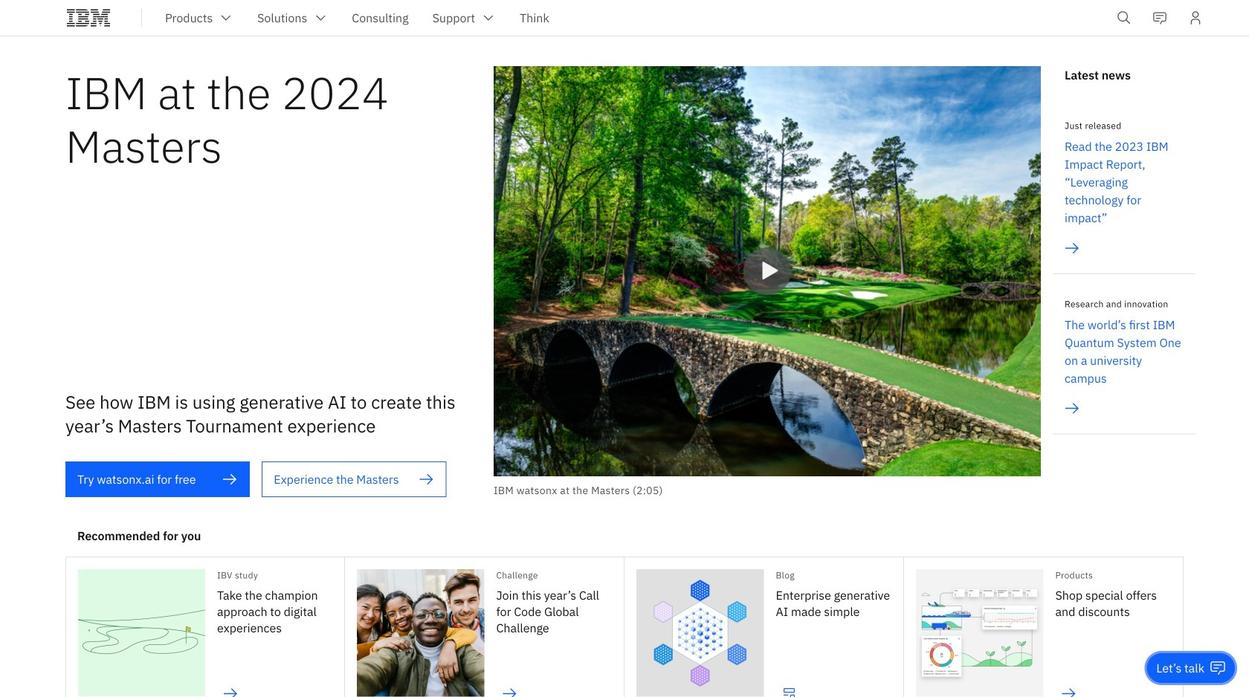 Task type: vqa. For each thing, say whether or not it's contained in the screenshot.
Let's talk ELEMENT at the bottom right of page
yes



Task type: describe. For each thing, give the bounding box(es) containing it.
let's talk element
[[1157, 661, 1205, 677]]



